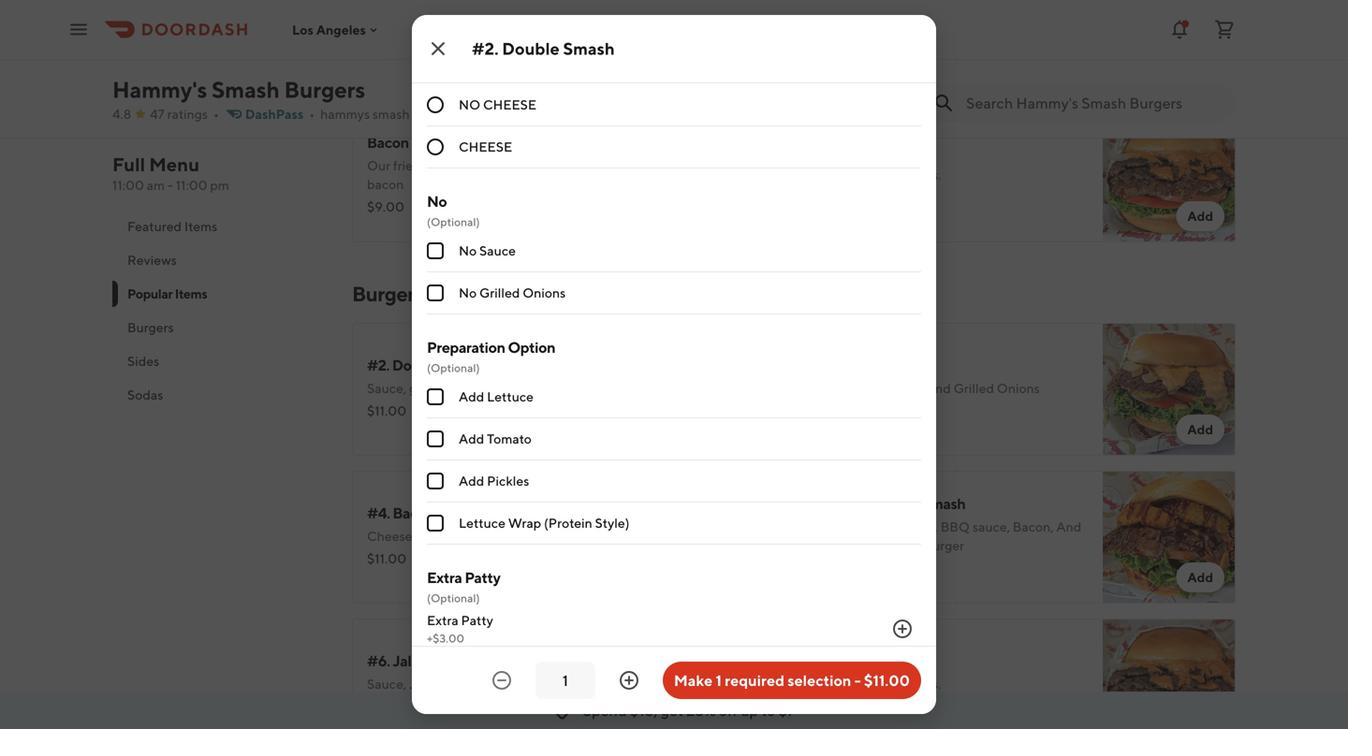 Task type: locate. For each thing, give the bounding box(es) containing it.
0 vertical spatial (optional)
[[427, 215, 480, 229]]

our
[[367, 158, 391, 173]]

bacon right #5.
[[878, 495, 920, 513]]

1
[[537, 69, 541, 82], [716, 672, 722, 690]]

cheese
[[427, 46, 477, 64], [412, 133, 462, 151]]

increase quantity by 1 image up #3. triple smash sauce, grilled onions. $13.00
[[892, 618, 914, 641]]

• right ratings
[[214, 106, 219, 122]]

$11.00 down triple
[[864, 672, 910, 690]]

0 vertical spatial comes
[[817, 10, 859, 25]]

0 vertical spatial and
[[1057, 10, 1082, 25]]

bacon cheese fries our fries, topped with melted cheese, and bacon $9.00
[[367, 133, 614, 214]]

1 and from the top
[[1057, 10, 1082, 25]]

1 #4. bacon smash image from the top
[[654, 0, 787, 95]]

CHEESE radio
[[427, 139, 444, 155]]

bacon, inside cheese, bacon, sauce, grilled onions. $11.00
[[418, 19, 458, 35]]

$11.00
[[367, 42, 407, 57], [367, 403, 407, 419], [367, 551, 407, 567], [864, 672, 910, 690]]

1 horizontal spatial -
[[855, 672, 861, 690]]

2 add button from the top
[[1177, 201, 1225, 231]]

burgers inside button
[[127, 320, 174, 335]]

0 horizontal spatial grilled
[[480, 285, 520, 301]]

smash inside #4. bacon smash cheese, bacon, sauce, grilled onions. $11.00
[[437, 504, 481, 522]]

topped
[[424, 158, 468, 173]]

comes inside #5. bbq bacon smash comes with cheese, bbq sauce, bacon, and onion rings on the burger
[[817, 519, 859, 535]]

sauce inside no group
[[480, 243, 516, 259]]

pm
[[210, 177, 229, 193]]

comes for comes with cheese, bbq sauce, bacon, and onion rings on the burger
[[817, 10, 859, 25]]

1 horizontal spatial 11:00
[[176, 177, 208, 193]]

1 horizontal spatial onions
[[997, 381, 1040, 396]]

off
[[719, 702, 738, 720]]

grilled inside #3. triple smash sauce, grilled onions. $13.00
[[859, 677, 897, 692]]

no for no sauce
[[459, 243, 477, 259]]

on inside the comes with cheese, bbq sauce, bacon, and onion rings on the burger
[[884, 29, 900, 44]]

bacon,
[[1013, 10, 1054, 25], [1013, 519, 1054, 535]]

llc
[[471, 106, 484, 122]]

smash
[[373, 106, 410, 122]]

0 vertical spatial bbq
[[941, 10, 970, 25]]

sides button
[[112, 345, 330, 378]]

double inside #2. double smash sauce, grilled onions. $11.00
[[392, 356, 441, 374]]

3 (optional) from the top
[[427, 592, 480, 605]]

Add Lettuce checkbox
[[427, 389, 444, 406]]

onions
[[523, 285, 566, 301], [997, 381, 1040, 396]]

burger inside the comes with cheese, bbq sauce, bacon, and onion rings on the burger
[[925, 29, 965, 44]]

sauce, inside #2. double smash sauce, grilled onions. $11.00
[[367, 381, 407, 396]]

add button
[[1177, 53, 1225, 83], [1177, 201, 1225, 231], [1177, 415, 1225, 445], [1177, 563, 1225, 593]]

bacon right #4.
[[393, 504, 435, 522]]

0 vertical spatial rings
[[853, 29, 882, 44]]

cheese down llc
[[459, 139, 512, 155]]

#2. inside #2. double smash sauce, grilled onions. $11.00
[[367, 356, 390, 374]]

0 vertical spatial on
[[884, 29, 900, 44]]

no down topped
[[427, 192, 447, 210]]

2 on from the top
[[884, 538, 900, 554]]

bacon, down add pickles "option"
[[418, 529, 458, 544]]

#5.
[[817, 495, 840, 513]]

on inside #5. bbq bacon smash comes with cheese, bbq sauce, bacon, and onion rings on the burger
[[884, 538, 900, 554]]

0 vertical spatial 1
[[537, 69, 541, 82]]

mi
[[524, 106, 538, 122]]

extra inside extra patty (optional)
[[427, 569, 462, 587]]

bacon inside bacon cheese fries our fries, topped with melted cheese, and bacon $9.00
[[367, 133, 409, 151]]

onions. inside cheese, bacon, sauce, grilled onions. $11.00
[[541, 19, 584, 35]]

0 vertical spatial cheese
[[427, 46, 477, 64]]

1 horizontal spatial increase quantity by 1 image
[[892, 618, 914, 641]]

popular
[[127, 286, 173, 302]]

burgers
[[413, 106, 458, 122]]

1 burger from the top
[[925, 29, 965, 44]]

1 onion from the top
[[817, 29, 850, 44]]

cheese up topped
[[412, 133, 462, 151]]

3 comes from the top
[[817, 519, 859, 535]]

sauce, for #6. jalapeño smash
[[367, 677, 407, 692]]

- right am
[[168, 177, 173, 193]]

2 #4. bacon smash image from the top
[[654, 471, 787, 604]]

#2. double smash dialog
[[412, 0, 937, 715]]

1 comes from the top
[[817, 10, 859, 25]]

comes for comes with sauce and grilled onions $8.00
[[817, 381, 859, 396]]

patty inside extra patty (optional)
[[465, 569, 501, 587]]

1 vertical spatial rings
[[853, 538, 882, 554]]

1 vertical spatial bacon,
[[1013, 519, 1054, 535]]

0 vertical spatial bacon,
[[1013, 10, 1054, 25]]

grilled inside the comes with sauce and grilled onions $8.00
[[954, 381, 995, 396]]

rings
[[853, 29, 882, 44], [853, 538, 882, 554]]

with
[[861, 10, 887, 25], [470, 158, 496, 173], [861, 381, 887, 396], [861, 519, 887, 535]]

0 horizontal spatial onions
[[523, 285, 566, 301]]

sauce, for #3. triple smash
[[817, 677, 856, 692]]

$11.00 left close #2. double smash icon on the top of the page
[[367, 42, 407, 57]]

required
[[444, 69, 490, 82]]

patty
[[465, 569, 501, 587], [461, 613, 493, 628]]

1 vertical spatial -
[[855, 672, 861, 690]]

1 vertical spatial patty
[[461, 613, 493, 628]]

smash for #2. double smash sauce, grilled onions. $11.00
[[444, 356, 487, 374]]

1 right make
[[716, 672, 722, 690]]

0 vertical spatial items
[[184, 219, 218, 234]]

1 bacon, from the top
[[1013, 10, 1054, 25]]

no group
[[427, 191, 922, 315]]

1 vertical spatial items
[[175, 286, 207, 302]]

2 bacon, from the top
[[418, 529, 458, 544]]

(optional) inside extra patty (optional)
[[427, 592, 480, 605]]

lettuce left wrap
[[459, 516, 506, 531]]

1 vertical spatial on
[[884, 538, 900, 554]]

0 vertical spatial patty
[[465, 569, 501, 587]]

burgers up hammys
[[284, 76, 365, 103]]

0 vertical spatial bacon,
[[418, 19, 458, 35]]

2 onion from the top
[[817, 538, 850, 554]]

extra up +$3.00
[[427, 613, 459, 628]]

bacon inside #5. bbq bacon smash comes with cheese, bbq sauce, bacon, and onion rings on the burger
[[878, 495, 920, 513]]

0 vertical spatial burgers
[[284, 76, 365, 103]]

0 vertical spatial increase quantity by 1 image
[[892, 618, 914, 641]]

comes
[[817, 10, 859, 25], [817, 381, 859, 396], [817, 519, 859, 535]]

0 vertical spatial -
[[168, 177, 173, 193]]

patty inside extra patty +$3.00
[[461, 613, 493, 628]]

smash inside #3. triple smash sauce, grilled onions. $13.00
[[882, 652, 925, 670]]

$9.00 down #6.
[[367, 699, 405, 715]]

$11.00 inside #2. double smash sauce, grilled onions. $11.00
[[367, 403, 407, 419]]

$9.00
[[367, 199, 405, 214], [367, 699, 405, 715]]

1 horizontal spatial grilled
[[954, 381, 995, 396]]

2 vertical spatial no
[[459, 285, 477, 301]]

bacon,
[[418, 19, 458, 35], [418, 529, 458, 544]]

extra down #4. bacon smash cheese, bacon, sauce, grilled onions. $11.00
[[427, 569, 462, 587]]

0 vertical spatial #4. bacon smash image
[[654, 0, 787, 95]]

0 horizontal spatial and
[[592, 158, 614, 173]]

double up select
[[502, 38, 560, 59]]

smash inside #2. double smash sauce, grilled onions. $11.00
[[444, 356, 487, 374]]

#3. triple smash image
[[1103, 110, 1236, 243], [1103, 619, 1236, 730]]

2 #5. bbq bacon smash image from the top
[[1103, 471, 1236, 604]]

fries
[[465, 133, 497, 151]]

1 vertical spatial increase quantity by 1 image
[[618, 670, 641, 692]]

add lettuce
[[459, 389, 534, 405]]

double inside 'dialog'
[[502, 38, 560, 59]]

(optional) up extra patty +$3.00 at the left
[[427, 592, 480, 605]]

items right popular
[[175, 286, 207, 302]]

increase quantity by 1 image up "$15,"
[[618, 670, 641, 692]]

#5. bbq bacon smash image
[[1103, 0, 1236, 95], [1103, 471, 1236, 604]]

bacon up our
[[367, 133, 409, 151]]

1 vertical spatial double
[[392, 356, 441, 374]]

- down triple
[[855, 672, 861, 690]]

- inside full menu 11:00 am - 11:00 pm
[[168, 177, 173, 193]]

1 horizontal spatial double
[[502, 38, 560, 59]]

sauce, inside the comes with cheese, bbq sauce, bacon, and onion rings on the burger
[[973, 10, 1011, 25]]

grilled inside no group
[[480, 285, 520, 301]]

#4. bacon smash image for smash
[[654, 471, 787, 604]]

0 vertical spatial sauce
[[480, 243, 516, 259]]

1 vertical spatial comes
[[817, 381, 859, 396]]

0 horizontal spatial sauce
[[480, 243, 516, 259]]

extra
[[427, 569, 462, 587], [427, 613, 459, 628]]

(optional) down preparation
[[427, 362, 480, 375]]

2 $9.00 from the top
[[367, 699, 405, 715]]

1 vertical spatial the
[[902, 538, 922, 554]]

lettuce
[[487, 389, 534, 405], [459, 516, 506, 531]]

burgers left no grilled onions option
[[352, 282, 423, 306]]

grilled inside cheese, bacon, sauce, grilled onions. $11.00
[[501, 19, 539, 35]]

1 vertical spatial burger
[[925, 538, 965, 554]]

1 vertical spatial #3. triple smash image
[[1103, 619, 1236, 730]]

1 vertical spatial bbq
[[843, 495, 875, 513]]

grilled inside #2. double smash sauce, grilled onions. $11.00
[[409, 381, 447, 396]]

cheese, inside #5. bbq bacon smash comes with cheese, bbq sauce, bacon, and onion rings on the burger
[[890, 519, 938, 535]]

items up reviews button at the top of the page
[[184, 219, 218, 234]]

1 vertical spatial cheese
[[412, 133, 462, 151]]

1 (optional) from the top
[[427, 215, 480, 229]]

#4. bacon smash image
[[654, 0, 787, 95], [654, 471, 787, 604]]

$15,
[[630, 702, 658, 720]]

burger inside #5. bbq bacon smash comes with cheese, bbq sauce, bacon, and onion rings on the burger
[[925, 538, 965, 554]]

• left select
[[494, 69, 499, 82]]

1 the from the top
[[902, 29, 922, 44]]

0 vertical spatial onion
[[817, 29, 850, 44]]

0 vertical spatial cheese
[[483, 97, 537, 112]]

2 vertical spatial burgers
[[127, 320, 174, 335]]

lettuce up tomato
[[487, 389, 534, 405]]

cheese group
[[427, 45, 922, 169]]

11:00 down full
[[112, 177, 144, 193]]

bacon, up close #2. double smash icon on the top of the page
[[418, 19, 458, 35]]

onion inside #5. bbq bacon smash comes with cheese, bbq sauce, bacon, and onion rings on the burger
[[817, 538, 850, 554]]

bacon, inside #5. bbq bacon smash comes with cheese, bbq sauce, bacon, and onion rings on the burger
[[1013, 519, 1054, 535]]

extra patty +$3.00
[[427, 613, 493, 645]]

#4.
[[367, 504, 390, 522]]

0 vertical spatial double
[[502, 38, 560, 59]]

2 comes from the top
[[817, 381, 859, 396]]

2 burger from the top
[[925, 538, 965, 554]]

1 right select
[[537, 69, 541, 82]]

2 #3. triple smash image from the top
[[1103, 619, 1236, 730]]

2 vertical spatial (optional)
[[427, 592, 480, 605]]

cheese,
[[890, 10, 938, 25], [367, 19, 416, 35], [890, 519, 938, 535], [367, 529, 416, 544]]

$11.00 left add lettuce checkbox
[[367, 403, 407, 419]]

#2. inside 'dialog'
[[472, 38, 499, 59]]

$9.00 down "bacon"
[[367, 199, 405, 214]]

1 vertical spatial #5. bbq bacon smash image
[[1103, 471, 1236, 604]]

items inside button
[[184, 219, 218, 234]]

and
[[592, 158, 614, 173], [929, 381, 951, 396]]

sauce, inside #3. triple smash sauce, grilled onions. $13.00
[[817, 677, 856, 692]]

2 extra from the top
[[427, 613, 459, 628]]

featured items
[[127, 219, 218, 234]]

1 vertical spatial $9.00
[[367, 699, 405, 715]]

no right no grilled onions option
[[459, 285, 477, 301]]

-
[[168, 177, 173, 193], [855, 672, 861, 690]]

angeles
[[316, 22, 366, 37]]

0 vertical spatial burger
[[925, 29, 965, 44]]

1 vertical spatial onion
[[817, 538, 850, 554]]

2 vertical spatial comes
[[817, 519, 859, 535]]

bacon inside #4. bacon smash cheese, bacon, sauce, grilled onions. $11.00
[[393, 504, 435, 522]]

add
[[1188, 60, 1214, 76], [1188, 208, 1214, 224], [459, 389, 485, 405], [1188, 422, 1214, 437], [459, 431, 485, 447], [459, 473, 485, 489], [1188, 570, 1214, 585]]

0 vertical spatial the
[[902, 29, 922, 44]]

(optional) inside no group
[[427, 215, 480, 229]]

1 $9.00 from the top
[[367, 199, 405, 214]]

no right no sauce option
[[459, 243, 477, 259]]

bacon
[[367, 133, 409, 151], [878, 495, 920, 513], [393, 504, 435, 522]]

comes inside the comes with cheese, bbq sauce, bacon, and onion rings on the burger
[[817, 10, 859, 25]]

1 vertical spatial #2.
[[367, 356, 390, 374]]

patty up +$3.00
[[461, 613, 493, 628]]

2 bacon, from the top
[[1013, 519, 1054, 535]]

tomato
[[487, 431, 532, 447]]

0 horizontal spatial -
[[168, 177, 173, 193]]

no for no (optional)
[[427, 192, 447, 210]]

1 extra from the top
[[427, 569, 462, 587]]

the inside #5. bbq bacon smash comes with cheese, bbq sauce, bacon, and onion rings on the burger
[[902, 538, 922, 554]]

bbq inside the comes with cheese, bbq sauce, bacon, and onion rings on the burger
[[941, 10, 970, 25]]

(optional) inside preparation option (optional)
[[427, 362, 480, 375]]

(optional) up no sauce option
[[427, 215, 480, 229]]

1 vertical spatial and
[[929, 381, 951, 396]]

and
[[1057, 10, 1082, 25], [1057, 519, 1082, 535]]

up
[[741, 702, 759, 720]]

0 horizontal spatial 11:00
[[112, 177, 144, 193]]

burger
[[925, 29, 965, 44], [925, 538, 965, 554]]

2 the from the top
[[902, 538, 922, 554]]

- inside button
[[855, 672, 861, 690]]

onions inside the comes with sauce and grilled onions $8.00
[[997, 381, 1040, 396]]

1 horizontal spatial 1
[[716, 672, 722, 690]]

1 horizontal spatial #2.
[[472, 38, 499, 59]]

grilled
[[501, 19, 539, 35], [859, 167, 897, 183], [409, 381, 447, 396], [501, 529, 539, 544], [859, 677, 897, 692]]

rings inside #5. bbq bacon smash comes with cheese, bbq sauce, bacon, and onion rings on the burger
[[853, 538, 882, 554]]

notification bell image
[[1169, 18, 1191, 41]]

- for menu
[[168, 177, 173, 193]]

$11.00 inside cheese, bacon, sauce, grilled onions. $11.00
[[367, 42, 407, 57]]

0 vertical spatial #3. triple smash image
[[1103, 110, 1236, 243]]

sauce, inside #6. jalapeño smash sauce, jalapeños,grilled onions $9.00
[[367, 677, 407, 692]]

add tomato
[[459, 431, 532, 447]]

3 add button from the top
[[1177, 415, 1225, 445]]

rings inside the comes with cheese, bbq sauce, bacon, and onion rings on the burger
[[853, 29, 882, 44]]

1 vertical spatial (optional)
[[427, 362, 480, 375]]

#2. left preparation
[[367, 356, 390, 374]]

featured items button
[[112, 210, 330, 244]]

smash for #6. jalapeño smash sauce, jalapeños,grilled onions $9.00
[[456, 652, 499, 670]]

1 #5. bbq bacon smash image from the top
[[1103, 0, 1236, 95]]

2 and from the top
[[1057, 519, 1082, 535]]

0 horizontal spatial #2.
[[367, 356, 390, 374]]

popular items
[[127, 286, 207, 302]]

2 (optional) from the top
[[427, 362, 480, 375]]

0 items, open order cart image
[[1214, 18, 1236, 41]]

0 horizontal spatial double
[[392, 356, 441, 374]]

11:00
[[112, 177, 144, 193], [176, 177, 208, 193]]

no inside no (optional)
[[427, 192, 447, 210]]

double for #2. double smash sauce, grilled onions. $11.00
[[392, 356, 441, 374]]

onions.
[[541, 19, 584, 35], [899, 167, 942, 183], [450, 381, 492, 396], [541, 529, 584, 544], [899, 677, 942, 692]]

melted
[[499, 158, 541, 173]]

1 vertical spatial 1
[[716, 672, 722, 690]]

1 on from the top
[[884, 29, 900, 44]]

get
[[661, 702, 684, 720]]

extra inside extra patty +$3.00
[[427, 613, 459, 628]]

0 horizontal spatial 1
[[537, 69, 541, 82]]

increase quantity by 1 image
[[892, 618, 914, 641], [618, 670, 641, 692]]

1 vertical spatial onions
[[997, 381, 1040, 396]]

items for popular items
[[175, 286, 207, 302]]

1 horizontal spatial sauce
[[890, 381, 926, 396]]

$11.00 inside button
[[864, 672, 910, 690]]

#2.
[[472, 38, 499, 59], [367, 356, 390, 374]]

1 rings from the top
[[853, 29, 882, 44]]

burgers
[[284, 76, 365, 103], [352, 282, 423, 306], [127, 320, 174, 335]]

$11.00 down #4.
[[367, 551, 407, 567]]

preparation option group
[[427, 337, 922, 545]]

0 vertical spatial extra
[[427, 569, 462, 587]]

0 vertical spatial onions
[[523, 285, 566, 301]]

1 horizontal spatial and
[[929, 381, 951, 396]]

1 vertical spatial extra
[[427, 613, 459, 628]]

1 vertical spatial grilled
[[954, 381, 995, 396]]

sauce, inside cheese, bacon, sauce, grilled onions. $11.00
[[461, 19, 499, 35]]

1 vertical spatial no
[[459, 243, 477, 259]]

cheese up the required
[[427, 46, 477, 64]]

•
[[494, 69, 499, 82], [214, 106, 219, 122], [309, 106, 315, 122], [492, 106, 497, 122]]

double up add lettuce checkbox
[[392, 356, 441, 374]]

comes inside the comes with sauce and grilled onions $8.00
[[817, 381, 859, 396]]

0 vertical spatial no
[[427, 192, 447, 210]]

patty down #4. bacon smash cheese, bacon, sauce, grilled onions. $11.00
[[465, 569, 501, 587]]

2 rings from the top
[[853, 538, 882, 554]]

#5. bbq bacon smash image for 4th add button from the bottom of the page
[[1103, 0, 1236, 95]]

0 vertical spatial grilled
[[480, 285, 520, 301]]

smash for #4. bacon smash cheese, bacon, sauce, grilled onions. $11.00
[[437, 504, 481, 522]]

burgers down popular
[[127, 320, 174, 335]]

1 vertical spatial #4. bacon smash image
[[654, 471, 787, 604]]

2 vertical spatial bbq
[[941, 519, 970, 535]]

0 vertical spatial #5. bbq bacon smash image
[[1103, 0, 1236, 95]]

with inside the comes with sauce and grilled onions $8.00
[[861, 381, 887, 396]]

1 vertical spatial and
[[1057, 519, 1082, 535]]

1 vertical spatial bacon,
[[418, 529, 458, 544]]

#2. up the required
[[472, 38, 499, 59]]

smash inside 'dialog'
[[563, 38, 615, 59]]

1 vertical spatial sauce
[[890, 381, 926, 396]]

no sauce
[[459, 243, 516, 259]]

cheese down • select 1
[[483, 97, 537, 112]]

on
[[884, 29, 900, 44], [884, 538, 900, 554]]

1 bacon, from the top
[[418, 19, 458, 35]]

1 add button from the top
[[1177, 53, 1225, 83]]

0 vertical spatial #2.
[[472, 38, 499, 59]]

cheese, inside cheese, bacon, sauce, grilled onions. $11.00
[[367, 19, 416, 35]]

items for featured items
[[184, 219, 218, 234]]

1 #3. triple smash image from the top
[[1103, 110, 1236, 243]]

smash inside #6. jalapeño smash sauce, jalapeños,grilled onions $9.00
[[456, 652, 499, 670]]

11:00 down "menu"
[[176, 177, 208, 193]]

Add Tomato checkbox
[[427, 431, 444, 448]]

0 vertical spatial and
[[592, 158, 614, 173]]

0 vertical spatial $9.00
[[367, 199, 405, 214]]



Task type: describe. For each thing, give the bounding box(es) containing it.
jalapeños,grilled
[[409, 677, 513, 692]]

sides
[[127, 354, 159, 369]]

onion inside the comes with cheese, bbq sauce, bacon, and onion rings on the burger
[[817, 29, 850, 44]]

and inside #5. bbq bacon smash comes with cheese, bbq sauce, bacon, and onion rings on the burger
[[1057, 519, 1082, 535]]

pickles
[[487, 473, 530, 489]]

$7
[[779, 702, 796, 720]]

• left hammys
[[309, 106, 315, 122]]

cheese inside group
[[427, 46, 477, 64]]

make
[[674, 672, 713, 690]]

#4. bacon smash image for sauce,
[[654, 0, 787, 95]]

1.5
[[505, 106, 521, 122]]

los
[[292, 22, 314, 37]]

los angeles
[[292, 22, 366, 37]]

selection
[[788, 672, 852, 690]]

Item Search search field
[[967, 93, 1221, 113]]

onions. inside #4. bacon smash cheese, bacon, sauce, grilled onions. $11.00
[[541, 529, 584, 544]]

triple
[[842, 652, 879, 670]]

cheese, bacon, sauce, grilled onions. $11.00
[[367, 19, 584, 57]]

preparation
[[427, 339, 505, 356]]

with inside the comes with cheese, bbq sauce, bacon, and onion rings on the burger
[[861, 10, 887, 25]]

NO CHEESE radio
[[427, 96, 444, 113]]

(optional) for extra
[[427, 592, 480, 605]]

- for 1
[[855, 672, 861, 690]]

bacon cheese fries image
[[654, 110, 787, 243]]

onions. inside #2. double smash sauce, grilled onions. $11.00
[[450, 381, 492, 396]]

open menu image
[[67, 18, 90, 41]]

sauce, grilled onions.
[[817, 167, 942, 183]]

smash for #3. triple smash sauce, grilled onions. $13.00
[[882, 652, 925, 670]]

and inside bacon cheese fries our fries, topped with melted cheese, and bacon $9.00
[[592, 158, 614, 173]]

sodas button
[[112, 378, 330, 412]]

extra patty (optional)
[[427, 569, 501, 605]]

spend
[[583, 702, 627, 720]]

style)
[[595, 516, 630, 531]]

with inside bacon cheese fries our fries, topped with melted cheese, and bacon $9.00
[[470, 158, 496, 173]]

47
[[150, 106, 165, 122]]

#2. double smash sauce, grilled onions. $11.00
[[367, 356, 492, 419]]

jalapeño
[[393, 652, 453, 670]]

4.8
[[112, 106, 131, 122]]

$11.00 inside #4. bacon smash cheese, bacon, sauce, grilled onions. $11.00
[[367, 551, 407, 567]]

increase quantity by 1 image inside "extra patty" group
[[892, 618, 914, 641]]

and inside the comes with cheese, bbq sauce, bacon, and onion rings on the burger
[[1057, 10, 1082, 25]]

sauce, for #2. double smash
[[367, 381, 407, 396]]

select
[[502, 69, 535, 82]]

spend $15, get 25% off up to $7
[[583, 702, 796, 720]]

2 11:00 from the left
[[176, 177, 208, 193]]

4 add button from the top
[[1177, 563, 1225, 593]]

reviews
[[127, 252, 177, 268]]

cheese inside bacon cheese fries our fries, topped with melted cheese, and bacon $9.00
[[412, 133, 462, 151]]

No Sauce checkbox
[[427, 243, 444, 259]]

0 horizontal spatial increase quantity by 1 image
[[618, 670, 641, 692]]

$9.00 inside #6. jalapeño smash sauce, jalapeños,grilled onions $9.00
[[367, 699, 405, 715]]

$13.00
[[817, 699, 859, 715]]

and inside the comes with sauce and grilled onions $8.00
[[929, 381, 951, 396]]

with inside #5. bbq bacon smash comes with cheese, bbq sauce, bacon, and onion rings on the burger
[[861, 519, 887, 535]]

extra patty group
[[427, 568, 922, 653]]

hammys smash burgers 2 llc • 1.5 mi
[[320, 106, 538, 122]]

menu
[[149, 154, 200, 176]]

hammy's smash burgers
[[112, 76, 365, 103]]

#2. double smash
[[472, 38, 615, 59]]

preparation option (optional)
[[427, 339, 556, 375]]

1 11:00 from the left
[[112, 177, 144, 193]]

make 1 required selection - $11.00 button
[[663, 662, 922, 700]]

1 inside cheese group
[[537, 69, 541, 82]]

comes with cheese, bbq sauce, bacon, and onion rings on the burger
[[817, 10, 1082, 44]]

no for no grilled onions
[[459, 285, 477, 301]]

close #2. double smash image
[[427, 37, 450, 60]]

1 inside button
[[716, 672, 722, 690]]

(optional) for preparation
[[427, 362, 480, 375]]

patty for extra patty +$3.00
[[461, 613, 493, 628]]

the inside the comes with cheese, bbq sauce, bacon, and onion rings on the burger
[[902, 29, 922, 44]]

Add Pickles checkbox
[[427, 473, 444, 490]]

cheese, inside the comes with cheese, bbq sauce, bacon, and onion rings on the burger
[[890, 10, 938, 25]]

extra for extra patty (optional)
[[427, 569, 462, 587]]

bacon
[[367, 177, 404, 192]]

no grilled onions
[[459, 285, 566, 301]]

#3.
[[817, 652, 839, 670]]

#5. bbq bacon smash image for first add button from the bottom
[[1103, 471, 1236, 604]]

#2. double smash image
[[654, 323, 787, 456]]

(protein
[[544, 516, 593, 531]]

onions inside no group
[[523, 285, 566, 301]]

required
[[725, 672, 785, 690]]

no cheese
[[459, 97, 537, 112]]

No Grilled Onions checkbox
[[427, 285, 444, 302]]

#3. triple smash sauce, grilled onions. $13.00
[[817, 652, 942, 715]]

onions. inside #3. triple smash sauce, grilled onions. $13.00
[[899, 677, 942, 692]]

$8.00
[[817, 403, 854, 419]]

• select 1
[[494, 69, 541, 82]]

sodas
[[127, 387, 163, 403]]

smash for #2. double smash
[[563, 38, 615, 59]]

full
[[112, 154, 145, 176]]

bacon, inside #4. bacon smash cheese, bacon, sauce, grilled onions. $11.00
[[418, 529, 458, 544]]

make 1 required selection - $11.00
[[674, 672, 910, 690]]

los angeles button
[[292, 22, 381, 37]]

• inside cheese group
[[494, 69, 499, 82]]

sauce, inside #5. bbq bacon smash comes with cheese, bbq sauce, bacon, and onion rings on the burger
[[973, 519, 1011, 535]]

#6.
[[367, 652, 390, 670]]

dashpass
[[245, 106, 304, 122]]

fries,
[[393, 158, 422, 173]]

2
[[461, 106, 468, 122]]

1 vertical spatial lettuce
[[459, 516, 506, 531]]

#1. single smash image
[[1103, 323, 1236, 456]]

Current quantity is 1 number field
[[547, 671, 584, 691]]

hammy's
[[112, 76, 207, 103]]

double for #2. double smash
[[502, 38, 560, 59]]

cheese, inside #4. bacon smash cheese, bacon, sauce, grilled onions. $11.00
[[367, 529, 416, 544]]

option
[[508, 339, 556, 356]]

$9.00 inside bacon cheese fries our fries, topped with melted cheese, and bacon $9.00
[[367, 199, 405, 214]]

#5. bbq bacon smash comes with cheese, bbq sauce, bacon, and onion rings on the burger
[[817, 495, 1082, 554]]

onions
[[516, 677, 555, 692]]

decrease quantity by 1 image
[[491, 670, 513, 692]]

full menu 11:00 am - 11:00 pm
[[112, 154, 229, 193]]

extra for extra patty +$3.00
[[427, 613, 459, 628]]

• right llc
[[492, 106, 497, 122]]

add pickles
[[459, 473, 530, 489]]

1 vertical spatial burgers
[[352, 282, 423, 306]]

grilled inside #4. bacon smash cheese, bacon, sauce, grilled onions. $11.00
[[501, 529, 539, 544]]

no (optional)
[[427, 192, 480, 229]]

smash inside #5. bbq bacon smash comes with cheese, bbq sauce, bacon, and onion rings on the burger
[[922, 495, 966, 513]]

+$3.00
[[427, 632, 465, 645]]

sauce inside the comes with sauce and grilled onions $8.00
[[890, 381, 926, 396]]

1 vertical spatial cheese
[[459, 139, 512, 155]]

#6. jalapeño smash image
[[654, 619, 787, 730]]

Lettuce Wrap (Protein Style) checkbox
[[427, 515, 444, 532]]

to
[[762, 702, 776, 720]]

#4. bacon smash cheese, bacon, sauce, grilled onions. $11.00
[[367, 504, 584, 567]]

featured
[[127, 219, 182, 234]]

lettuce wrap (protein style)
[[459, 516, 630, 531]]

25%
[[687, 702, 716, 720]]

#6. jalapeño smash sauce, jalapeños,grilled onions $9.00
[[367, 652, 555, 715]]

#2. for #2. double smash
[[472, 38, 499, 59]]

hammys
[[320, 106, 370, 122]]

bacon, inside the comes with cheese, bbq sauce, bacon, and onion rings on the burger
[[1013, 10, 1054, 25]]

#2. for #2. double smash sauce, grilled onions. $11.00
[[367, 356, 390, 374]]

0 vertical spatial lettuce
[[487, 389, 534, 405]]

cheese,
[[544, 158, 589, 173]]

am
[[147, 177, 165, 193]]

sauce, inside #4. bacon smash cheese, bacon, sauce, grilled onions. $11.00
[[461, 529, 499, 544]]

ratings
[[167, 106, 208, 122]]

patty for extra patty (optional)
[[465, 569, 501, 587]]

comes with sauce and grilled onions $8.00
[[817, 381, 1040, 419]]

dashpass •
[[245, 106, 315, 122]]

no
[[459, 97, 481, 112]]

47 ratings •
[[150, 106, 219, 122]]

burgers button
[[112, 311, 330, 345]]



Task type: vqa. For each thing, say whether or not it's contained in the screenshot.
left LOGIC
no



